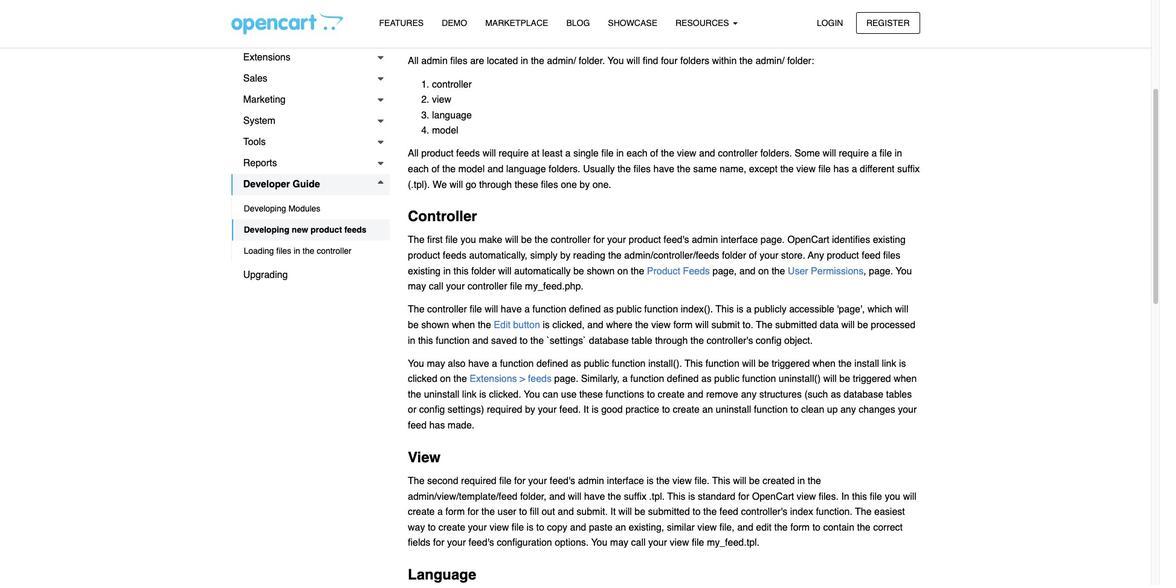 Task type: vqa. For each thing, say whether or not it's contained in the screenshot.
THE .
no



Task type: locate. For each thing, give the bounding box(es) containing it.
controller inside the first file you make will be the controller for your product feed's admin interface page. opencart identifies existing product feeds automatically, simply by reading the admin/controller/feeds folder of your store. any product feed files existing in this folder will automatically be shown on the
[[551, 235, 591, 246]]

will up "(such"
[[824, 374, 837, 385]]

1 admin/ from the left
[[547, 56, 576, 67]]

as inside the controller file will have a function defined as public function index(). this is a publicly accessible 'page', which will be shown when the
[[604, 304, 614, 315]]

up
[[827, 405, 838, 416]]

0 horizontal spatial language
[[432, 110, 472, 121]]

as down `settings`
[[571, 358, 581, 369]]

controller's inside is clicked, and where the view form will submit to. the submitted data will be processed in this function and saved to the `settings` database table through the controller's config object.
[[707, 335, 753, 346]]

1 vertical spatial language
[[506, 164, 546, 175]]

1 horizontal spatial require
[[839, 148, 869, 159]]

link inside you may also have a function defined as public function install(). this function will be triggered when the install link is clicked on the
[[882, 358, 897, 369]]

1 horizontal spatial existing
[[873, 235, 906, 246]]

folders
[[681, 56, 710, 67]]

second
[[427, 476, 459, 487]]

extensions down catalog at left
[[243, 52, 291, 63]]

config left object.
[[756, 335, 782, 346]]

defined up clicked,
[[569, 304, 601, 315]]

feed up view
[[408, 420, 427, 431]]

the for the second required file for your feed's admin interface is the view file. this will be created in the admin/view/template/feed folder, and will have the suffix .tpl. this is standard for opencart view files. in this file you will create a form for the user to fill out and submit. it will be submitted to the feed controller's index function. the easiest way to create your view file is to copy and paste an existing, similar view file, and edit the form to contain the correct fields for your feed's configuration options. you may call your view file my_feed.tpl.
[[408, 476, 425, 487]]

have inside all product feeds will require at least a single file in each of the view and controller folders. some will require a file in each of the model and language folders. usually the files have the same name, except the view file has a different suffix (.tpl). we will go through these files one by one.
[[654, 164, 675, 175]]

0 horizontal spatial page.
[[555, 374, 579, 385]]

edit inside when a store owner uses your product feed, they will want to edit the product feed's configuration options in the admin in order to select whether it is enabled or disabled and any specific options you make available. as the developer, you will need to create the admin page where the product feed may be edited.
[[672, 2, 688, 13]]

in inside the second required file for your feed's admin interface is the view file. this will be created in the admin/view/template/feed folder, and will have the suffix .tpl. this is standard for opencart view files. in this file you will create a form for the user to fill out and submit. it will be submitted to the feed controller's index function. the easiest way to create your view file is to copy and paste an existing, similar view file, and edit the form to contain the correct fields for your feed's configuration options. you may call your view file my_feed.tpl.
[[798, 476, 805, 487]]

1 horizontal spatial folder
[[722, 250, 747, 261]]

submitted up similar
[[648, 507, 690, 517]]

is inside when a store owner uses your product feed, they will want to edit the product feed's configuration options in the admin in order to select whether it is enabled or disabled and any specific options you make available. as the developer, you will need to create the admin page where the product feed may be edited.
[[527, 17, 534, 28]]

defined down `settings`
[[537, 358, 568, 369]]

to inside is clicked, and where the view form will submit to. the submitted data will be processed in this function and saved to the `settings` database table through the controller's config object.
[[520, 335, 528, 346]]

2 horizontal spatial this
[[852, 491, 867, 502]]

defined down the install().
[[667, 374, 699, 385]]

for up folder,
[[514, 476, 526, 487]]

similarly,
[[581, 374, 620, 385]]

through
[[479, 179, 512, 190], [655, 335, 688, 346]]

developer
[[243, 179, 290, 190]]

0 vertical spatial uninstall
[[424, 389, 460, 400]]

file inside the controller file will have a function defined as public function index(). this is a publicly accessible 'page', which will be shown when the
[[470, 304, 482, 315]]

0 horizontal spatial by
[[525, 405, 535, 416]]

1 vertical spatial model
[[459, 164, 485, 175]]

0 vertical spatial developing
[[244, 204, 286, 213]]

you down paste
[[591, 538, 608, 548]]

1 horizontal spatial an
[[703, 405, 713, 416]]

0 vertical spatial by
[[580, 179, 590, 190]]

1 horizontal spatial form
[[674, 320, 693, 331]]

1 horizontal spatial this
[[454, 266, 469, 277]]

it
[[519, 17, 524, 28]]

suffix inside the second required file for your feed's admin interface is the view file. this will be created in the admin/view/template/feed folder, and will have the suffix .tpl. this is standard for opencart view files. in this file you will create a form for the user to fill out and submit. it will be submitted to the feed controller's index function. the easiest way to create your view file is to copy and paste an existing, similar view file, and edit the form to contain the correct fields for your feed's configuration options. you may call your view file my_feed.tpl.
[[624, 491, 647, 502]]

suffix inside all product feeds will require at least a single file in each of the view and controller folders. some will require a file in each of the model and language folders. usually the files have the same name, except the view file has a different suffix (.tpl). we will go through these files one by one.
[[898, 164, 920, 175]]

1 horizontal spatial link
[[882, 358, 897, 369]]

1 developing from the top
[[244, 204, 286, 213]]

1 horizontal spatial submitted
[[776, 320, 817, 331]]

controller inside controller view language model
[[432, 79, 472, 90]]

2 horizontal spatial when
[[894, 374, 917, 385]]

be inside when a store owner uses your product feed, they will want to edit the product feed's configuration options in the admin in order to select whether it is enabled or disabled and any specific options you make available. as the developer, you will need to create the admin page where the product feed may be edited.
[[681, 33, 691, 44]]

for right "standard"
[[738, 491, 750, 502]]

0 horizontal spatial configuration
[[497, 538, 552, 548]]

you up clicked
[[408, 358, 424, 369]]

feeds inside all product feeds will require at least a single file in each of the view and controller folders. some will require a file in each of the model and language folders. usually the files have the same name, except the view file has a different suffix (.tpl). we will go through these files one by one.
[[456, 148, 480, 159]]

system
[[243, 115, 276, 126]]

when
[[408, 2, 433, 13]]

reports
[[243, 158, 277, 169]]

find
[[643, 56, 659, 67]]

0 horizontal spatial these
[[515, 179, 538, 190]]

to down the button
[[520, 335, 528, 346]]

0 vertical spatial these
[[515, 179, 538, 190]]

page. similarly, a function defined as public function uninstall() will be triggered when the uninstall link is clicked. you can use these functions to create and remove any structures (such as database tables or config settings) required by your feed. it is good practice to create an uninstall function to clean up any changes your feed has made.
[[408, 374, 917, 431]]

0 vertical spatial submitted
[[776, 320, 817, 331]]

files right loading
[[276, 246, 291, 256]]

1 vertical spatial when
[[813, 358, 836, 369]]

page. up the use
[[555, 374, 579, 385]]

1 horizontal spatial where
[[606, 320, 633, 331]]

0 horizontal spatial on
[[440, 374, 451, 385]]

has
[[834, 164, 849, 175], [430, 420, 445, 431]]

call inside the second required file for your feed's admin interface is the view file. this will be created in the admin/view/template/feed folder, and will have the suffix .tpl. this is standard for opencart view files. in this file you will create a form for the user to fill out and submit. it will be submitted to the feed controller's index function. the easiest way to create your view file is to copy and paste an existing, similar view file, and edit the form to contain the correct fields for your feed's configuration options. you may call your view file my_feed.tpl.
[[631, 538, 646, 548]]

processed
[[871, 320, 916, 331]]

1 vertical spatial where
[[606, 320, 633, 331]]

configuration inside when a store owner uses your product feed, they will want to edit the product feed's configuration options in the admin in order to select whether it is enabled or disabled and any specific options you make available. as the developer, you will need to create the admin page where the product feed may be edited.
[[770, 2, 825, 13]]

opencart inside the second required file for your feed's admin interface is the view file. this will be created in the admin/view/template/feed folder, and will have the suffix .tpl. this is standard for opencart view files. in this file you will create a form for the user to fill out and submit. it will be submitted to the feed controller's index function. the easiest way to create your view file is to copy and paste an existing, similar view file, and edit the form to contain the correct fields for your feed's configuration options. you may call your view file my_feed.tpl.
[[752, 491, 794, 502]]

whether
[[482, 17, 517, 28]]

0 vertical spatial or
[[574, 17, 582, 28]]

opencart down created
[[752, 491, 794, 502]]

suffix left .tpl.
[[624, 491, 647, 502]]

database
[[589, 335, 629, 346], [844, 389, 884, 400]]

store.
[[781, 250, 806, 261]]

view
[[432, 94, 452, 105], [677, 148, 697, 159], [797, 164, 816, 175], [652, 320, 671, 331], [673, 476, 692, 487], [797, 491, 816, 502], [490, 522, 509, 533], [698, 522, 717, 533], [670, 538, 689, 548]]

triggered
[[772, 358, 810, 369], [853, 374, 891, 385]]

folder
[[722, 250, 747, 261], [471, 266, 496, 277]]

language
[[408, 566, 477, 583]]

0 vertical spatial of
[[650, 148, 659, 159]]

it
[[584, 405, 589, 416], [611, 507, 616, 517]]

1 vertical spatial this
[[418, 335, 433, 346]]

controller's down created
[[741, 507, 788, 517]]

, page. you may call your controller file my_feed.php.
[[408, 266, 912, 292]]

loading files in the controller link
[[232, 241, 390, 262]]

this up clicked
[[418, 335, 433, 346]]

0 horizontal spatial defined
[[537, 358, 568, 369]]

login
[[817, 18, 843, 28]]

by
[[580, 179, 590, 190], [560, 250, 571, 261], [525, 405, 535, 416]]

0 horizontal spatial interface
[[607, 476, 644, 487]]

folders. up except
[[761, 148, 792, 159]]

to right practice
[[662, 405, 670, 416]]

public inside you may also have a function defined as public function install(). this function will be triggered when the install link is clicked on the
[[584, 358, 609, 369]]

uninstall
[[424, 389, 460, 400], [716, 405, 752, 416]]

by right one
[[580, 179, 590, 190]]

edited.
[[694, 33, 723, 44]]

function inside is clicked, and where the view form will submit to. the submitted data will be processed in this function and saved to the `settings` database table through the controller's config object.
[[436, 335, 470, 346]]

any inside when a store owner uses your product feed, they will want to edit the product feed's configuration options in the admin in order to select whether it is enabled or disabled and any specific options you make available. as the developer, you will need to create the admin page where the product feed may be edited.
[[642, 17, 658, 28]]

one.
[[593, 179, 612, 190]]

for
[[593, 235, 605, 246], [514, 476, 526, 487], [738, 491, 750, 502], [468, 507, 479, 517], [433, 538, 445, 548]]

0 horizontal spatial edit
[[672, 2, 688, 13]]

edit up my_feed.tpl.
[[756, 522, 772, 533]]

tools
[[243, 137, 266, 147]]

feed up file,
[[720, 507, 739, 517]]

1 vertical spatial an
[[616, 522, 626, 533]]

extensions > feeds link
[[470, 374, 552, 385]]

language
[[432, 110, 472, 121], [506, 164, 546, 175]]

2 vertical spatial defined
[[667, 374, 699, 385]]

is right the button
[[543, 320, 550, 331]]

1 horizontal spatial uninstall
[[716, 405, 752, 416]]

folders. up one
[[549, 164, 581, 175]]

on inside you may also have a function defined as public function install(). this function will be triggered when the install link is clicked on the
[[440, 374, 451, 385]]

is inside the controller file will have a function defined as public function index(). this is a publicly accessible 'page', which will be shown when the
[[737, 304, 744, 315]]

have inside the second required file for your feed's admin interface is the view file. this will be created in the admin/view/template/feed folder, and will have the suffix .tpl. this is standard for opencart view files. in this file you will create a form for the user to fill out and submit. it will be submitted to the feed controller's index function. the easiest way to create your view file is to copy and paste an existing, similar view file, and edit the form to contain the correct fields for your feed's configuration options. you may call your view file my_feed.tpl.
[[584, 491, 605, 502]]

make inside the first file you make will be the controller for your product feed's admin interface page. opencart identifies existing product feeds automatically, simply by reading the admin/controller/feeds folder of your store. any product feed files existing in this folder will automatically be shown on the
[[479, 235, 503, 246]]

use
[[561, 389, 577, 400]]

0 vertical spatial call
[[429, 281, 443, 292]]

an inside the second required file for your feed's admin interface is the view file. this will be created in the admin/view/template/feed folder, and will have the suffix .tpl. this is standard for opencart view files. in this file you will create a form for the user to fill out and submit. it will be submitted to the feed controller's index function. the easiest way to create your view file is to copy and paste an existing, similar view file, and edit the form to contain the correct fields for your feed's configuration options. you may call your view file my_feed.tpl.
[[616, 522, 626, 533]]

0 vertical spatial each
[[627, 148, 648, 159]]

is up .tpl.
[[647, 476, 654, 487]]

correct
[[874, 522, 903, 533]]

0 horizontal spatial where
[[558, 33, 584, 44]]

0 vertical spatial through
[[479, 179, 512, 190]]

1 vertical spatial by
[[560, 250, 571, 261]]

you right developer,
[[895, 17, 910, 28]]

or
[[574, 17, 582, 28], [408, 405, 417, 416]]

the inside the controller file will have a function defined as public function index(). this is a publicly accessible 'page', which will be shown when the
[[408, 304, 425, 315]]

triggered inside page. similarly, a function defined as public function uninstall() will be triggered when the uninstall link is clicked. you can use these functions to create and remove any structures (such as database tables or config settings) required by your feed. it is good practice to create an uninstall function to clean up any changes your feed has made.
[[853, 374, 891, 385]]

submit.
[[577, 507, 608, 517]]

options up login on the top right of page
[[828, 2, 859, 13]]

0 vertical spatial config
[[756, 335, 782, 346]]

1 horizontal spatial has
[[834, 164, 849, 175]]

1 horizontal spatial config
[[756, 335, 782, 346]]

the inside the first file you make will be the controller for your product feed's admin interface page. opencart identifies existing product feeds automatically, simply by reading the admin/controller/feeds folder of your store. any product feed files existing in this folder will automatically be shown on the
[[408, 235, 425, 246]]

files inside the first file you make will be the controller for your product feed's admin interface page. opencart identifies existing product feeds automatically, simply by reading the admin/controller/feeds folder of your store. any product feed files existing in this folder will automatically be shown on the
[[884, 250, 901, 261]]

permissions
[[811, 266, 864, 277]]

0 vertical spatial any
[[642, 17, 658, 28]]

1 vertical spatial triggered
[[853, 374, 891, 385]]

admin/controller/feeds
[[624, 250, 720, 261]]

function up is clicked, and where the view form will submit to. the submitted data will be processed in this function and saved to the `settings` database table through the controller's config object.
[[645, 304, 678, 315]]

view inside is clicked, and where the view form will submit to. the submitted data will be processed in this function and saved to the `settings` database table through the controller's config object.
[[652, 320, 671, 331]]

on left the user
[[759, 266, 769, 277]]

developing down developer
[[244, 204, 286, 213]]

submitted
[[776, 320, 817, 331], [648, 507, 690, 517]]

a up functions
[[623, 374, 628, 385]]

1 vertical spatial call
[[631, 538, 646, 548]]

0 vertical spatial existing
[[873, 235, 906, 246]]

upgrading
[[243, 270, 288, 280]]

is right it
[[527, 17, 534, 28]]

when up tables
[[894, 374, 917, 385]]

product up we
[[421, 148, 454, 159]]

you may also have a function defined as public function install(). this function will be triggered when the install link is clicked on the
[[408, 358, 906, 385]]

have inside you may also have a function defined as public function install(). this function will be triggered when the install link is clicked on the
[[468, 358, 489, 369]]

opencart up 'any'
[[788, 235, 830, 246]]

public up table
[[617, 304, 642, 315]]

any
[[642, 17, 658, 28], [741, 389, 757, 400], [841, 405, 856, 416]]

make up automatically,
[[479, 235, 503, 246]]

existing right identifies on the right top of the page
[[873, 235, 906, 246]]

each up (.tpl). on the top left of the page
[[408, 164, 429, 175]]

marketplace
[[485, 18, 548, 28]]

clicked.
[[489, 389, 521, 400]]

a left store
[[436, 2, 441, 13]]

files up 'which'
[[884, 250, 901, 261]]

feeds up go
[[456, 148, 480, 159]]

developing new product feeds
[[244, 225, 367, 235]]

practice
[[626, 405, 660, 416]]

1 vertical spatial of
[[432, 164, 440, 175]]

link up settings)
[[462, 389, 477, 400]]

2 horizontal spatial by
[[580, 179, 590, 190]]

,
[[864, 266, 867, 277]]

controller inside all product feeds will require at least a single file in each of the view and controller folders. some will require a file in each of the model and language folders. usually the files have the same name, except the view file has a different suffix (.tpl). we will go through these files one by one.
[[718, 148, 758, 159]]

form down admin/view/template/feed
[[446, 507, 465, 517]]

these down at
[[515, 179, 538, 190]]

all admin files are located in the admin/ folder. you will find four folders within the admin/ folder:
[[408, 56, 814, 67]]

1 vertical spatial uninstall
[[716, 405, 752, 416]]

the controller file will have a function defined as public function index(). this is a publicly accessible 'page', which will be shown when the
[[408, 304, 909, 331]]

to
[[661, 2, 669, 13], [443, 17, 452, 28], [448, 33, 456, 44], [520, 335, 528, 346], [647, 389, 655, 400], [662, 405, 670, 416], [791, 405, 799, 416], [519, 507, 527, 517], [693, 507, 701, 517], [428, 522, 436, 533], [536, 522, 545, 533], [813, 522, 821, 533]]

function up >
[[500, 358, 534, 369]]

0 vertical spatial extensions
[[243, 52, 291, 63]]

0 vertical spatial suffix
[[898, 164, 920, 175]]

be
[[681, 33, 691, 44], [521, 235, 532, 246], [574, 266, 584, 277], [408, 320, 419, 331], [858, 320, 869, 331], [759, 358, 769, 369], [840, 374, 851, 385], [749, 476, 760, 487], [635, 507, 646, 517]]

you right the folder.
[[608, 56, 624, 67]]

1 vertical spatial suffix
[[624, 491, 647, 502]]

0 horizontal spatial call
[[429, 281, 443, 292]]

require
[[499, 148, 529, 159], [839, 148, 869, 159]]

triggered inside you may also have a function defined as public function install(). this function will be triggered when the install link is clicked on the
[[772, 358, 810, 369]]

product feeds link
[[647, 266, 710, 277]]

1 vertical spatial these
[[580, 389, 603, 400]]

call
[[429, 281, 443, 292], [631, 538, 646, 548]]

extensions link
[[231, 47, 390, 68]]

product down showcase on the top
[[603, 33, 635, 44]]

2 developing from the top
[[244, 225, 290, 235]]

when up uninstall()
[[813, 358, 836, 369]]

this
[[454, 266, 469, 277], [418, 335, 433, 346], [852, 491, 867, 502]]

feeds down 'controller'
[[443, 250, 467, 261]]

required inside the second required file for your feed's admin interface is the view file. this will be created in the admin/view/template/feed folder, and will have the suffix .tpl. this is standard for opencart view files. in this file you will create a form for the user to fill out and submit. it will be submitted to the feed controller's index function. the easiest way to create your view file is to copy and paste an existing, similar view file, and edit the form to contain the correct fields for your feed's configuration options. you may call your view file my_feed.tpl.
[[461, 476, 497, 487]]

2 horizontal spatial form
[[791, 522, 810, 533]]

where up table
[[606, 320, 633, 331]]

admin inside the second required file for your feed's admin interface is the view file. this will be created in the admin/view/template/feed folder, and will have the suffix .tpl. this is standard for opencart view files. in this file you will create a form for the user to fill out and submit. it will be submitted to the feed controller's index function. the easiest way to create your view file is to copy and paste an existing, similar view file, and edit the form to contain the correct fields for your feed's configuration options. you may call your view file my_feed.tpl.
[[578, 476, 604, 487]]

simply
[[530, 250, 558, 261]]

model up we
[[432, 125, 459, 136]]

0 vertical spatial this
[[454, 266, 469, 277]]

all down features link
[[408, 56, 419, 67]]

developing for developer
[[244, 204, 286, 213]]

owner
[[468, 2, 495, 13]]

you up 'easiest'
[[885, 491, 901, 502]]

1 horizontal spatial shown
[[587, 266, 615, 277]]

you inside the first file you make will be the controller for your product feed's admin interface page. opencart identifies existing product feeds automatically, simply by reading the admin/controller/feeds folder of your store. any product feed files existing in this folder will automatically be shown on the
[[461, 235, 476, 246]]

1 horizontal spatial admin/
[[756, 56, 785, 67]]

database left table
[[589, 335, 629, 346]]

the inside the controller file will have a function defined as public function index(). this is a publicly accessible 'page', which will be shown when the
[[478, 320, 491, 331]]

within
[[712, 56, 737, 67]]

by inside the first file you make will be the controller for your product feed's admin interface page. opencart identifies existing product feeds automatically, simply by reading the admin/controller/feeds folder of your store. any product feed files existing in this folder will automatically be shown on the
[[560, 250, 571, 261]]

will down the 'page', at the bottom
[[842, 320, 855, 331]]

function up 'also'
[[436, 335, 470, 346]]

triggered up uninstall()
[[772, 358, 810, 369]]

the for the controller file will have a function defined as public function index(). this is a publicly accessible 'page', which will be shown when the
[[408, 304, 425, 315]]

1 horizontal spatial it
[[611, 507, 616, 517]]

controller inside , page. you may call your controller file my_feed.php.
[[468, 281, 507, 292]]

product
[[542, 2, 574, 13], [706, 2, 739, 13], [603, 33, 635, 44], [421, 148, 454, 159], [311, 225, 342, 235], [629, 235, 661, 246], [408, 250, 440, 261], [827, 250, 859, 261]]

where inside is clicked, and where the view form will submit to. the submitted data will be processed in this function and saved to the `settings` database table through the controller's config object.
[[606, 320, 633, 331]]

1 vertical spatial has
[[430, 420, 445, 431]]

developing up loading
[[244, 225, 290, 235]]

they
[[601, 2, 619, 13]]

0 horizontal spatial options
[[696, 17, 727, 28]]

1 horizontal spatial page.
[[761, 235, 785, 246]]

1 horizontal spatial folders.
[[761, 148, 792, 159]]

options
[[828, 2, 859, 13], [696, 17, 727, 28]]

1 vertical spatial any
[[741, 389, 757, 400]]

0 vertical spatial configuration
[[770, 2, 825, 13]]

0 horizontal spatial require
[[499, 148, 529, 159]]

be inside is clicked, and where the view form will submit to. the submitted data will be processed in this function and saved to the `settings` database table through the controller's config object.
[[858, 320, 869, 331]]

where inside when a store owner uses your product feed, they will want to edit the product feed's configuration options in the admin in order to select whether it is enabled or disabled and any specific options you make available. as the developer, you will need to create the admin page where the product feed may be edited.
[[558, 33, 584, 44]]

extensions up clicked.
[[470, 374, 517, 385]]

you inside the second required file for your feed's admin interface is the view file. this will be created in the admin/view/template/feed folder, and will have the suffix .tpl. this is standard for opencart view files. in this file you will create a form for the user to fill out and submit. it will be submitted to the feed controller's index function. the easiest way to create your view file is to copy and paste an existing, similar view file, and edit the form to contain the correct fields for your feed's configuration options. you may call your view file my_feed.tpl.
[[885, 491, 901, 502]]

1 require from the left
[[499, 148, 529, 159]]

0 vertical spatial all
[[408, 56, 419, 67]]

require left at
[[499, 148, 529, 159]]

1 horizontal spatial extensions
[[470, 374, 517, 385]]

feeds
[[683, 266, 710, 277]]

is clicked, and where the view form will submit to. the submitted data will be processed in this function and saved to the `settings` database table through the controller's config object.
[[408, 320, 916, 346]]

in inside the first file you make will be the controller for your product feed's admin interface page. opencart identifies existing product feeds automatically, simply by reading the admin/controller/feeds folder of your store. any product feed files existing in this folder will automatically be shown on the
[[443, 266, 451, 277]]

showcase link
[[599, 13, 667, 34]]

1 all from the top
[[408, 56, 419, 67]]

create inside when a store owner uses your product feed, they will want to edit the product feed's configuration options in the admin in order to select whether it is enabled or disabled and any specific options you make available. as the developer, you will need to create the admin page where the product feed may be edited.
[[459, 33, 486, 44]]

1 horizontal spatial by
[[560, 250, 571, 261]]

2 all from the top
[[408, 148, 419, 159]]

opencart - open source shopping cart solution image
[[231, 13, 343, 34]]

1 horizontal spatial suffix
[[898, 164, 920, 175]]

0 vertical spatial link
[[882, 358, 897, 369]]

1 vertical spatial edit
[[756, 522, 772, 533]]

0 vertical spatial when
[[452, 320, 475, 331]]

'page',
[[837, 304, 865, 315]]

when inside page. similarly, a function defined as public function uninstall() will be triggered when the uninstall link is clicked. you can use these functions to create and remove any structures (such as database tables or config settings) required by your feed. it is good practice to create an uninstall function to clean up any changes your feed has made.
[[894, 374, 917, 385]]

product inside all product feeds will require at least a single file in each of the view and controller folders. some will require a file in each of the model and language folders. usually the files have the same name, except the view file has a different suffix (.tpl). we will go through these files one by one.
[[421, 148, 454, 159]]

2 vertical spatial page.
[[555, 374, 579, 385]]

0 vertical spatial where
[[558, 33, 584, 44]]

0 horizontal spatial admin/
[[547, 56, 576, 67]]

2 vertical spatial of
[[749, 250, 757, 261]]

link inside page. similarly, a function defined as public function uninstall() will be triggered when the uninstall link is clicked. you can use these functions to create and remove any structures (such as database tables or config settings) required by your feed. it is good practice to create an uninstall function to clean up any changes your feed has made.
[[462, 389, 477, 400]]

database inside page. similarly, a function defined as public function uninstall() will be triggered when the uninstall link is clicked. you can use these functions to create and remove any structures (such as database tables or config settings) required by your feed. it is good practice to create an uninstall function to clean up any changes your feed has made.
[[844, 389, 884, 400]]

similar
[[667, 522, 695, 533]]

0 horizontal spatial folders.
[[549, 164, 581, 175]]

0 horizontal spatial this
[[418, 335, 433, 346]]

suffix
[[898, 164, 920, 175], [624, 491, 647, 502]]

name,
[[720, 164, 747, 175]]

1 horizontal spatial any
[[741, 389, 757, 400]]

1 horizontal spatial defined
[[569, 304, 601, 315]]

uninstall down clicked
[[424, 389, 460, 400]]

all for all admin files are located in the admin/ folder. you will find four folders within the admin/ folder:
[[408, 56, 419, 67]]

feed,
[[577, 2, 598, 13]]

controller
[[432, 79, 472, 90], [718, 148, 758, 159], [551, 235, 591, 246], [317, 246, 352, 256], [468, 281, 507, 292], [427, 304, 467, 315]]

0 vertical spatial database
[[589, 335, 629, 346]]

1 horizontal spatial of
[[650, 148, 659, 159]]

0 horizontal spatial submitted
[[648, 507, 690, 517]]

blog
[[567, 18, 590, 28]]

configuration
[[770, 2, 825, 13], [497, 538, 552, 548]]

1 vertical spatial or
[[408, 405, 417, 416]]

a inside the second required file for your feed's admin interface is the view file. this will be created in the admin/view/template/feed folder, and will have the suffix .tpl. this is standard for opencart view files. in this file you will create a form for the user to fill out and submit. it will be submitted to the feed controller's index function. the easiest way to create your view file is to copy and paste an existing, similar view file, and edit the form to contain the correct fields for your feed's configuration options. you may call your view file my_feed.tpl.
[[438, 507, 443, 517]]

admin up feeds
[[692, 235, 718, 246]]

your inside when a store owner uses your product feed, they will want to edit the product feed's configuration options in the admin in order to select whether it is enabled or disabled and any specific options you make available. as the developer, you will need to create the admin page where the product feed may be edited.
[[520, 2, 539, 13]]

0 vertical spatial opencart
[[788, 235, 830, 246]]

an inside page. similarly, a function defined as public function uninstall() will be triggered when the uninstall link is clicked. you can use these functions to create and remove any structures (such as database tables or config settings) required by your feed. it is good practice to create an uninstall function to clean up any changes your feed has made.
[[703, 405, 713, 416]]

in
[[861, 2, 869, 13], [408, 17, 416, 28], [521, 56, 528, 67], [617, 148, 624, 159], [895, 148, 903, 159], [294, 246, 300, 256], [443, 266, 451, 277], [408, 335, 416, 346], [798, 476, 805, 487]]

install().
[[649, 358, 682, 369]]

has left different
[[834, 164, 849, 175]]

2 vertical spatial when
[[894, 374, 917, 385]]

be inside the controller file will have a function defined as public function index(). this is a publicly accessible 'page', which will be shown when the
[[408, 320, 419, 331]]

file inside , page. you may call your controller file my_feed.php.
[[510, 281, 522, 292]]

will inside page. similarly, a function defined as public function uninstall() will be triggered when the uninstall link is clicked. you can use these functions to create and remove any structures (such as database tables or config settings) required by your feed. it is good practice to create an uninstall function to clean up any changes your feed has made.
[[824, 374, 837, 385]]

function
[[533, 304, 567, 315], [645, 304, 678, 315], [436, 335, 470, 346], [500, 358, 534, 369], [612, 358, 646, 369], [706, 358, 740, 369], [631, 374, 665, 385], [742, 374, 776, 385], [754, 405, 788, 416]]

and
[[624, 17, 640, 28], [699, 148, 716, 159], [488, 164, 504, 175], [740, 266, 756, 277], [588, 320, 604, 331], [473, 335, 489, 346], [688, 389, 704, 400], [549, 491, 566, 502], [558, 507, 574, 517], [570, 522, 586, 533], [738, 522, 754, 533]]

0 vertical spatial page.
[[761, 235, 785, 246]]

it right 'feed.'
[[584, 405, 589, 416]]

2 vertical spatial this
[[852, 491, 867, 502]]

1 horizontal spatial these
[[580, 389, 603, 400]]

form inside is clicked, and where the view form will submit to. the submitted data will be processed in this function and saved to the `settings` database table through the controller's config object.
[[674, 320, 693, 331]]

register
[[867, 18, 910, 28]]

on inside the first file you make will be the controller for your product feed's admin interface page. opencart identifies existing product feeds automatically, simply by reading the admin/controller/feeds folder of your store. any product feed files existing in this folder will automatically be shown on the
[[618, 266, 628, 277]]

will left find
[[627, 56, 640, 67]]

admin
[[888, 2, 914, 13], [505, 33, 531, 44], [421, 56, 448, 67], [692, 235, 718, 246], [578, 476, 604, 487]]

configuration up "available."
[[770, 2, 825, 13]]

is left good
[[592, 405, 599, 416]]

1 horizontal spatial edit
[[756, 522, 772, 533]]

2 vertical spatial public
[[715, 374, 740, 385]]

page. up store.
[[761, 235, 785, 246]]

be inside page. similarly, a function defined as public function uninstall() will be triggered when the uninstall link is clicked. you can use these functions to create and remove any structures (such as database tables or config settings) required by your feed. it is good practice to create an uninstall function to clean up any changes your feed has made.
[[840, 374, 851, 385]]

0 horizontal spatial config
[[419, 405, 445, 416]]

file
[[602, 148, 614, 159], [880, 148, 892, 159], [819, 164, 831, 175], [446, 235, 458, 246], [510, 281, 522, 292], [470, 304, 482, 315], [499, 476, 512, 487], [870, 491, 882, 502], [512, 522, 524, 533], [692, 538, 704, 548]]

required down clicked.
[[487, 405, 523, 416]]

1 vertical spatial link
[[462, 389, 477, 400]]

a up extensions > feeds
[[492, 358, 497, 369]]

the inside is clicked, and where the view form will submit to. the submitted data will be processed in this function and saved to the `settings` database table through the controller's config object.
[[756, 320, 773, 331]]

required up admin/view/template/feed
[[461, 476, 497, 487]]

where down 'blog'
[[558, 33, 584, 44]]

view inside controller view language model
[[432, 94, 452, 105]]

modules
[[289, 204, 321, 213]]

0 horizontal spatial extensions
[[243, 52, 291, 63]]



Task type: describe. For each thing, give the bounding box(es) containing it.
for right fields
[[433, 538, 445, 548]]

to right want
[[661, 2, 669, 13]]

you inside page. similarly, a function defined as public function uninstall() will be triggered when the uninstall link is clicked. you can use these functions to create and remove any structures (such as database tables or config settings) required by your feed. it is good practice to create an uninstall function to clean up any changes your feed has made.
[[524, 389, 540, 400]]

guide
[[293, 179, 320, 190]]

uses
[[497, 2, 518, 13]]

function down table
[[612, 358, 646, 369]]

feeds down the developing modules link
[[345, 225, 367, 235]]

will up showcase on the top
[[622, 2, 635, 13]]

feeds inside the first file you make will be the controller for your product feed's admin interface page. opencart identifies existing product feeds automatically, simply by reading the admin/controller/feeds folder of your store. any product feed files existing in this folder will automatically be shown on the
[[443, 250, 467, 261]]

product up enabled
[[542, 2, 574, 13]]

page,
[[713, 266, 737, 277]]

required inside page. similarly, a function defined as public function uninstall() will be triggered when the uninstall link is clicked. you can use these functions to create and remove any structures (such as database tables or config settings) required by your feed. it is good practice to create an uninstall function to clean up any changes your feed has made.
[[487, 405, 523, 416]]

feed inside the second required file for your feed's admin interface is the view file. this will be created in the admin/view/template/feed folder, and will have the suffix .tpl. this is standard for opencart view files. in this file you will create a form for the user to fill out and submit. it will be submitted to the feed controller's index function. the easiest way to create your view file is to copy and paste an existing, similar view file, and edit the form to contain the correct fields for your feed's configuration options. you may call your view file my_feed.tpl.
[[720, 507, 739, 517]]

create down you may also have a function defined as public function install(). this function will be triggered when the install link is clicked on the
[[658, 389, 685, 400]]

2 admin/ from the left
[[756, 56, 785, 67]]

as up up
[[831, 389, 841, 400]]

it inside the second required file for your feed's admin interface is the view file. this will be created in the admin/view/template/feed folder, and will have the suffix .tpl. this is standard for opencart view files. in this file you will create a form for the user to fill out and submit. it will be submitted to the feed controller's index function. the easiest way to create your view file is to copy and paste an existing, similar view file, and edit the form to contain the correct fields for your feed's configuration options. you may call your view file my_feed.tpl.
[[611, 507, 616, 517]]

publicly
[[755, 304, 787, 315]]

controller down "developing new product feeds" link
[[317, 246, 352, 256]]

fields
[[408, 538, 431, 548]]

tables
[[886, 389, 912, 400]]

this inside the controller file will have a function defined as public function index(). this is a publicly accessible 'page', which will be shown when the
[[716, 304, 734, 315]]

edit button link
[[494, 320, 540, 331]]

system link
[[231, 111, 390, 132]]

be inside you may also have a function defined as public function install(). this function will be triggered when the install link is clicked on the
[[759, 358, 769, 369]]

this inside you may also have a function defined as public function install(). this function will be triggered when the install link is clicked on the
[[685, 358, 703, 369]]

least
[[542, 148, 563, 159]]

file,
[[720, 522, 735, 533]]

feed's inside the first file you make will be the controller for your product feed's admin interface page. opencart identifies existing product feeds automatically, simply by reading the admin/controller/feeds folder of your store. any product feed files existing in this folder will automatically be shown on the
[[664, 235, 689, 246]]

shown inside the controller file will have a function defined as public function index(). this is a publicly accessible 'page', which will be shown when the
[[421, 320, 449, 331]]

at
[[532, 148, 540, 159]]

is inside you may also have a function defined as public function install(). this function will be triggered when the install link is clicked on the
[[899, 358, 906, 369]]

0 horizontal spatial form
[[446, 507, 465, 517]]

for down admin/view/template/feed
[[468, 507, 479, 517]]

marketplace link
[[476, 13, 558, 34]]

to down store
[[443, 17, 452, 28]]

are
[[470, 56, 484, 67]]

for inside the first file you make will be the controller for your product feed's admin interface page. opencart identifies existing product feeds automatically, simply by reading the admin/controller/feeds folder of your store. any product feed files existing in this folder will automatically be shown on the
[[593, 235, 605, 246]]

`settings`
[[547, 335, 586, 346]]

1 vertical spatial folders.
[[549, 164, 581, 175]]

catalog
[[243, 31, 277, 42]]

developing for developing
[[244, 225, 290, 235]]

user permissions link
[[788, 266, 864, 277]]

files right usually
[[634, 164, 651, 175]]

functions
[[606, 389, 645, 400]]

showcase
[[608, 18, 658, 28]]

to up similar
[[693, 507, 701, 517]]

a up to.
[[747, 304, 752, 315]]

a up the button
[[525, 304, 530, 315]]

feed inside when a store owner uses your product feed, they will want to edit the product feed's configuration options in the admin in order to select whether it is enabled or disabled and any specific options you make available. as the developer, you will need to create the admin page where the product feed may be edited.
[[638, 33, 657, 44]]

.tpl.
[[649, 491, 665, 502]]

a inside page. similarly, a function defined as public function uninstall() will be triggered when the uninstall link is clicked. you can use these functions to create and remove any structures (such as database tables or config settings) required by your feed. it is good practice to create an uninstall function to clean up any changes your feed has made.
[[623, 374, 628, 385]]

loading files in the controller
[[244, 246, 352, 256]]

when inside you may also have a function defined as public function install(). this function will be triggered when the install link is clicked on the
[[813, 358, 836, 369]]

file.
[[695, 476, 710, 487]]

is left clicked.
[[480, 389, 486, 400]]

will right some
[[823, 148, 836, 159]]

page. inside page. similarly, a function defined as public function uninstall() will be triggered when the uninstall link is clicked. you can use these functions to create and remove any structures (such as database tables or config settings) required by your feed. it is good practice to create an uninstall function to clean up any changes your feed has made.
[[555, 374, 579, 385]]

2 vertical spatial any
[[841, 405, 856, 416]]

you inside , page. you may call your controller file my_feed.php.
[[896, 266, 912, 277]]

developer guide
[[243, 179, 320, 190]]

will left need
[[408, 33, 421, 44]]

which
[[868, 304, 893, 315]]

files.
[[819, 491, 839, 502]]

0 vertical spatial language
[[432, 110, 472, 121]]

2 require from the left
[[839, 148, 869, 159]]

developer guide link
[[231, 174, 390, 195]]

product up admin/controller/feeds
[[629, 235, 661, 246]]

folder,
[[520, 491, 547, 502]]

to left fill in the left bottom of the page
[[519, 507, 527, 517]]

tools link
[[231, 132, 390, 153]]

feeds right >
[[528, 374, 552, 385]]

may inside you may also have a function defined as public function install(). this function will be triggered when the install link is clicked on the
[[427, 358, 445, 369]]

remove
[[706, 389, 739, 400]]

extensions for extensions
[[243, 52, 291, 63]]

you inside you may also have a function defined as public function install(). this function will be triggered when the install link is clicked on the
[[408, 358, 424, 369]]

2 horizontal spatial on
[[759, 266, 769, 277]]

0 horizontal spatial each
[[408, 164, 429, 175]]

controller
[[408, 208, 477, 225]]

function down the install().
[[631, 374, 665, 385]]

folder:
[[788, 56, 814, 67]]

will left go
[[450, 179, 463, 190]]

or inside when a store owner uses your product feed, they will want to edit the product feed's configuration options in the admin in order to select whether it is enabled or disabled and any specific options you make available. as the developer, you will need to create the admin page where the product feed may be edited.
[[574, 17, 582, 28]]

submit
[[712, 320, 740, 331]]

public inside the controller file will have a function defined as public function index(). this is a publicly accessible 'page', which will be shown when the
[[617, 304, 642, 315]]

may inside when a store owner uses your product feed, they will want to edit the product feed's configuration options in the admin in order to select whether it is enabled or disabled and any specific options you make available. as the developer, you will need to create the admin page where the product feed may be edited.
[[660, 33, 678, 44]]

developing new product feeds link
[[232, 219, 390, 241]]

through inside all product feeds will require at least a single file in each of the view and controller folders. some will require a file in each of the model and language folders. usually the files have the same name, except the view file has a different suffix (.tpl). we will go through these files one by one.
[[479, 179, 512, 190]]

user
[[788, 266, 809, 277]]

admin up register on the right of the page
[[888, 2, 914, 13]]

defined inside the controller file will have a function defined as public function index(). this is a publicly accessible 'page', which will be shown when the
[[569, 304, 601, 315]]

to.
[[743, 320, 754, 331]]

opencart inside the first file you make will be the controller for your product feed's admin interface page. opencart identifies existing product feeds automatically, simply by reading the admin/controller/feeds folder of your store. any product feed files existing in this folder will automatically be shown on the
[[788, 235, 830, 246]]

submitted inside is clicked, and where the view form will submit to. the submitted data will be processed in this function and saved to the `settings` database table through the controller's config object.
[[776, 320, 817, 331]]

clicked
[[408, 374, 438, 385]]

function up remove
[[706, 358, 740, 369]]

identifies
[[832, 235, 871, 246]]

page. inside , page. you may call your controller file my_feed.php.
[[869, 266, 893, 277]]

store
[[444, 2, 466, 13]]

it inside page. similarly, a function defined as public function uninstall() will be triggered when the uninstall link is clicked. you can use these functions to create and remove any structures (such as database tables or config settings) required by your feed. it is good practice to create an uninstall function to clean up any changes your feed has made.
[[584, 405, 589, 416]]

structures
[[760, 389, 802, 400]]

this right .tpl.
[[668, 491, 686, 502]]

shown inside the first file you make will be the controller for your product feed's admin interface page. opencart identifies existing product feeds automatically, simply by reading the admin/controller/feeds folder of your store. any product feed files existing in this folder will automatically be shown on the
[[587, 266, 615, 277]]

make inside when a store owner uses your product feed, they will want to edit the product feed's configuration options in the admin in order to select whether it is enabled or disabled and any specific options you make available. as the developer, you will need to create the admin page where the product feed may be edited.
[[748, 17, 771, 28]]

resources
[[676, 18, 732, 28]]

you inside the second required file for your feed's admin interface is the view file. this will be created in the admin/view/template/feed folder, and will have the suffix .tpl. this is standard for opencart view files. in this file you will create a form for the user to fill out and submit. it will be submitted to the feed controller's index function. the easiest way to create your view file is to copy and paste an existing, similar view file, and edit the form to contain the correct fields for your feed's configuration options. you may call your view file my_feed.tpl.
[[591, 538, 608, 548]]

language inside all product feeds will require at least a single file in each of the view and controller folders. some will require a file in each of the model and language folders. usually the files have the same name, except the view file has a different suffix (.tpl). we will go through these files one by one.
[[506, 164, 546, 175]]

admin interface link
[[231, 5, 390, 26]]

admin down 'marketplace'
[[505, 33, 531, 44]]

will up existing,
[[619, 507, 632, 517]]

0 horizontal spatial folder
[[471, 266, 496, 277]]

disabled
[[585, 17, 621, 28]]

interface inside the second required file for your feed's admin interface is the view file. this will be created in the admin/view/template/feed folder, and will have the suffix .tpl. this is standard for opencart view files. in this file you will create a form for the user to fill out and submit. it will be submitted to the feed controller's index function. the easiest way to create your view file is to copy and paste an existing, similar view file, and edit the form to contain the correct fields for your feed's configuration options. you may call your view file my_feed.tpl.
[[607, 476, 644, 487]]

file inside the first file you make will be the controller for your product feed's admin interface page. opencart identifies existing product feeds automatically, simply by reading the admin/controller/feeds folder of your store. any product feed files existing in this folder will automatically be shown on the
[[446, 235, 458, 246]]

developing modules
[[244, 204, 321, 213]]

need
[[424, 33, 446, 44]]

a inside you may also have a function defined as public function install(). this function will be triggered when the install link is clicked on the
[[492, 358, 497, 369]]

to right way
[[428, 522, 436, 533]]

(such
[[805, 389, 828, 400]]

out
[[542, 507, 555, 517]]

>
[[520, 374, 525, 385]]

files left are
[[450, 56, 468, 67]]

product feeds page, and on the user permissions
[[647, 266, 864, 277]]

config inside is clicked, and where the view form will submit to. the submitted data will be processed in this function and saved to the `settings` database table through the controller's config object.
[[756, 335, 782, 346]]

call inside , page. you may call your controller file my_feed.php.
[[429, 281, 443, 292]]

0 vertical spatial folders.
[[761, 148, 792, 159]]

located
[[487, 56, 518, 67]]

data
[[820, 320, 839, 331]]

function up structures
[[742, 374, 776, 385]]

database inside is clicked, and where the view form will submit to. the submitted data will be processed in this function and saved to the `settings` database table through the controller's config object.
[[589, 335, 629, 346]]

you up within
[[729, 17, 745, 28]]

is inside is clicked, and where the view form will submit to. the submitted data will be processed in this function and saved to the `settings` database table through the controller's config object.
[[543, 320, 550, 331]]

will down automatically,
[[498, 266, 512, 277]]

marketing
[[243, 94, 286, 105]]

create down admin/view/template/feed
[[439, 522, 466, 533]]

will up "standard"
[[733, 476, 747, 487]]

2 vertical spatial form
[[791, 522, 810, 533]]

user
[[498, 507, 517, 517]]

edit
[[494, 320, 511, 331]]

has inside all product feeds will require at least a single file in each of the view and controller folders. some will require a file in each of the model and language folders. usually the files have the same name, except the view file has a different suffix (.tpl). we will go through these files one by one.
[[834, 164, 849, 175]]

usually
[[583, 164, 615, 175]]

catalog link
[[231, 26, 390, 47]]

login link
[[807, 12, 854, 34]]

product up permissions
[[827, 250, 859, 261]]

will up edit
[[485, 304, 498, 315]]

1 vertical spatial existing
[[408, 266, 441, 277]]

first
[[427, 235, 443, 246]]

admin down need
[[421, 56, 448, 67]]

feed inside the first file you make will be the controller for your product feed's admin interface page. opencart identifies existing product feeds automatically, simply by reading the admin/controller/feeds folder of your store. any product feed files existing in this folder will automatically be shown on the
[[862, 250, 881, 261]]

and inside page. similarly, a function defined as public function uninstall() will be triggered when the uninstall link is clicked. you can use these functions to create and remove any structures (such as database tables or config settings) required by your feed. it is good practice to create an uninstall function to clean up any changes your feed has made.
[[688, 389, 704, 400]]

these inside page. similarly, a function defined as public function uninstall() will be triggered when the uninstall link is clicked. you can use these functions to create and remove any structures (such as database tables or config settings) required by your feed. it is good practice to create an uninstall function to clean up any changes your feed has made.
[[580, 389, 603, 400]]

is down fill in the left bottom of the page
[[527, 522, 534, 533]]

will up submit.
[[568, 491, 582, 502]]

create right practice
[[673, 405, 700, 416]]

may inside , page. you may call your controller file my_feed.php.
[[408, 281, 426, 292]]

as inside you may also have a function defined as public function install(). this function will be triggered when the install link is clicked on the
[[571, 358, 581, 369]]

to left clean
[[791, 405, 799, 416]]

upgrading link
[[231, 265, 390, 286]]

folder.
[[579, 56, 605, 67]]

extensions for extensions > feeds
[[470, 374, 517, 385]]

feed inside page. similarly, a function defined as public function uninstall() will be triggered when the uninstall link is clicked. you can use these functions to create and remove any structures (such as database tables or config settings) required by your feed. it is good practice to create an uninstall function to clean up any changes your feed has made.
[[408, 420, 427, 431]]

will inside you may also have a function defined as public function install(). this function will be triggered when the install link is clicked on the
[[742, 358, 756, 369]]

product down first at the left top of the page
[[408, 250, 440, 261]]

this inside the second required file for your feed's admin interface is the view file. this will be created in the admin/view/template/feed folder, and will have the suffix .tpl. this is standard for opencart view files. in this file you will create a form for the user to fill out and submit. it will be submitted to the feed controller's index function. the easiest way to create your view file is to copy and paste an existing, similar view file, and edit the form to contain the correct fields for your feed's configuration options. you may call your view file my_feed.tpl.
[[852, 491, 867, 502]]

is down file.
[[688, 491, 695, 502]]

these inside all product feeds will require at least a single file in each of the view and controller folders. some will require a file in each of the model and language folders. usually the files have the same name, except the view file has a different suffix (.tpl). we will go through these files one by one.
[[515, 179, 538, 190]]

will up automatically,
[[505, 235, 519, 246]]

demo link
[[433, 13, 476, 34]]

in inside is clicked, and where the view form will submit to. the submitted data will be processed in this function and saved to the `settings` database table through the controller's config object.
[[408, 335, 416, 346]]

1 horizontal spatial options
[[828, 2, 859, 13]]

to down index
[[813, 522, 821, 533]]

a right least
[[566, 148, 571, 159]]

except
[[749, 164, 778, 175]]

will down index().
[[696, 320, 709, 331]]

changes
[[859, 405, 896, 416]]

create up way
[[408, 507, 435, 517]]

page
[[534, 33, 555, 44]]

a inside when a store owner uses your product feed, they will want to edit the product feed's configuration options in the admin in order to select whether it is enabled or disabled and any specific options you make available. as the developer, you will need to create the admin page where the product feed may be edited.
[[436, 2, 441, 13]]

will up 'easiest'
[[903, 491, 917, 502]]

will left at
[[483, 148, 496, 159]]

function down my_feed.php.
[[533, 304, 567, 315]]

new
[[292, 225, 308, 235]]

by inside page. similarly, a function defined as public function uninstall() will be triggered when the uninstall link is clicked. you can use these functions to create and remove any structures (such as database tables or config settings) required by your feed. it is good practice to create an uninstall function to clean up any changes your feed has made.
[[525, 405, 535, 416]]

this inside the first file you make will be the controller for your product feed's admin interface page. opencart identifies existing product feeds automatically, simply by reading the admin/controller/feeds folder of your store. any product feed files existing in this folder will automatically be shown on the
[[454, 266, 469, 277]]

the for the first file you make will be the controller for your product feed's admin interface page. opencart identifies existing product feeds automatically, simply by reading the admin/controller/feeds folder of your store. any product feed files existing in this folder will automatically be shown on the
[[408, 235, 425, 246]]

to down fill in the left bottom of the page
[[536, 522, 545, 533]]

function down structures
[[754, 405, 788, 416]]

the inside page. similarly, a function defined as public function uninstall() will be triggered when the uninstall link is clicked. you can use these functions to create and remove any structures (such as database tables or config settings) required by your feed. it is good practice to create an uninstall function to clean up any changes your feed has made.
[[408, 389, 421, 400]]

sales link
[[231, 68, 390, 89]]

marketing link
[[231, 89, 390, 111]]

my_feed.tpl.
[[707, 538, 760, 548]]

want
[[638, 2, 659, 13]]

config inside page. similarly, a function defined as public function uninstall() will be triggered when the uninstall link is clicked. you can use these functions to create and remove any structures (such as database tables or config settings) required by your feed. it is good practice to create an uninstall function to clean up any changes your feed has made.
[[419, 405, 445, 416]]

to down demo
[[448, 33, 456, 44]]

edit inside the second required file for your feed's admin interface is the view file. this will be created in the admin/view/template/feed folder, and will have the suffix .tpl. this is standard for opencart view files. in this file you will create a form for the user to fill out and submit. it will be submitted to the feed controller's index function. the easiest way to create your view file is to copy and paste an existing, similar view file, and edit the form to contain the correct fields for your feed's configuration options. you may call your view file my_feed.tpl.
[[756, 522, 772, 533]]

product up 'resources'
[[706, 2, 739, 13]]

through inside is clicked, and where the view form will submit to. the submitted data will be processed in this function and saved to the `settings` database table through the controller's config object.
[[655, 335, 688, 346]]

in
[[842, 491, 850, 502]]

will up "processed"
[[895, 304, 909, 315]]

may inside the second required file for your feed's admin interface is the view file. this will be created in the admin/view/template/feed folder, and will have the suffix .tpl. this is standard for opencart view files. in this file you will create a form for the user to fill out and submit. it will be submitted to the feed controller's index function. the easiest way to create your view file is to copy and paste an existing, similar view file, and edit the form to contain the correct fields for your feed's configuration options. you may call your view file my_feed.tpl.
[[610, 538, 629, 548]]

view
[[408, 449, 441, 466]]

way
[[408, 522, 425, 533]]

my_feed.php.
[[525, 281, 584, 292]]

when a store owner uses your product feed, they will want to edit the product feed's configuration options in the admin in order to select whether it is enabled or disabled and any specific options you make available. as the developer, you will need to create the admin page where the product feed may be edited.
[[408, 2, 914, 44]]

clicked,
[[553, 320, 585, 331]]

your inside , page. you may call your controller file my_feed.php.
[[446, 281, 465, 292]]

as up remove
[[702, 374, 712, 385]]

product
[[647, 266, 681, 277]]

resources link
[[667, 13, 747, 34]]

this up "standard"
[[712, 476, 731, 487]]

a left different
[[852, 164, 857, 175]]

controller inside the controller file will have a function defined as public function index(). this is a publicly accessible 'page', which will be shown when the
[[427, 304, 467, 315]]

reports link
[[231, 153, 390, 174]]

demo
[[442, 18, 467, 28]]

to up practice
[[647, 389, 655, 400]]

controller's inside the second required file for your feed's admin interface is the view file. this will be created in the admin/view/template/feed folder, and will have the suffix .tpl. this is standard for opencart view files. in this file you will create a form for the user to fill out and submit. it will be submitted to the feed controller's index function. the easiest way to create your view file is to copy and paste an existing, similar view file, and edit the form to contain the correct fields for your feed's configuration options. you may call your view file my_feed.tpl.
[[741, 507, 788, 517]]

all for all product feeds will require at least a single file in each of the view and controller folders. some will require a file in each of the model and language folders. usually the files have the same name, except the view file has a different suffix (.tpl). we will go through these files one by one.
[[408, 148, 419, 159]]

can
[[543, 389, 559, 400]]

a up different
[[872, 148, 877, 159]]

product down the developing modules link
[[311, 225, 342, 235]]

by inside all product feeds will require at least a single file in each of the view and controller folders. some will require a file in each of the model and language folders. usually the files have the same name, except the view file has a different suffix (.tpl). we will go through these files one by one.
[[580, 179, 590, 190]]

1 horizontal spatial each
[[627, 148, 648, 159]]

of inside the first file you make will be the controller for your product feed's admin interface page. opencart identifies existing product feeds automatically, simply by reading the admin/controller/feeds folder of your store. any product feed files existing in this folder will automatically be shown on the
[[749, 250, 757, 261]]

interface inside the first file you make will be the controller for your product feed's admin interface page. opencart identifies existing product feeds automatically, simply by reading the admin/controller/feeds folder of your store. any product feed files existing in this folder will automatically be shown on the
[[721, 235, 758, 246]]

defined inside you may also have a function defined as public function install(). this function will be triggered when the install link is clicked on the
[[537, 358, 568, 369]]

made.
[[448, 420, 475, 431]]

(.tpl).
[[408, 179, 430, 190]]

we
[[433, 179, 447, 190]]

contain
[[824, 522, 855, 533]]

this inside is clicked, and where the view form will submit to. the submitted data will be processed in this function and saved to the `settings` database table through the controller's config object.
[[418, 335, 433, 346]]

files left one
[[541, 179, 558, 190]]



